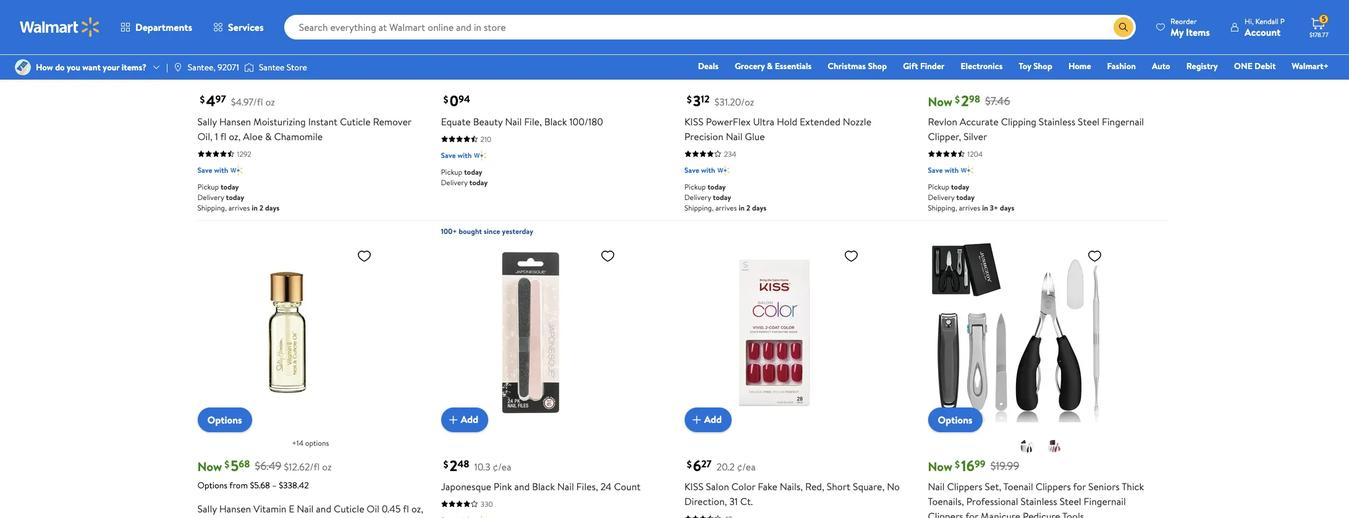 Task type: vqa. For each thing, say whether or not it's contained in the screenshot.


Task type: locate. For each thing, give the bounding box(es) containing it.
black image
[[1020, 439, 1035, 454]]

fl right 1
[[220, 130, 226, 143]]

options up 68
[[207, 413, 242, 427]]

2 options link from the left
[[928, 408, 983, 432]]

1 horizontal spatial in
[[739, 202, 745, 213]]

2 arrives from the left
[[716, 202, 737, 213]]

3+
[[990, 202, 999, 213]]

2 horizontal spatial &
[[767, 60, 773, 72]]

save for $7.46
[[928, 165, 943, 175]]

1 horizontal spatial fl
[[403, 502, 409, 516]]

¢/ea up color
[[737, 460, 756, 474]]

with up pickup today delivery today
[[458, 150, 472, 160]]

1 vertical spatial black
[[532, 480, 555, 494]]

kiss powerflex ultra hold extended nozzle precision nail glue image
[[685, 0, 864, 57]]

2 kiss from the top
[[685, 480, 704, 494]]

options link up 68
[[198, 408, 252, 432]]

days for 2
[[1000, 202, 1015, 213]]

1 options link from the left
[[198, 408, 252, 432]]

1 horizontal spatial pickup today delivery today shipping, arrives in 2 days
[[685, 181, 767, 213]]

shipping, inside pickup today delivery today shipping, arrives in 3+ days
[[928, 202, 958, 213]]

cuticle
[[340, 115, 371, 128], [334, 502, 365, 516]]

 image
[[244, 61, 254, 74], [173, 62, 183, 72]]

delivery
[[441, 177, 468, 188], [198, 192, 224, 202], [685, 192, 711, 202], [928, 192, 955, 202]]

kiss
[[685, 115, 704, 128], [685, 480, 704, 494]]

hi,
[[1245, 16, 1254, 26]]

add to cart image right gift
[[933, 47, 948, 62]]

save for $4.97/fl oz
[[198, 165, 212, 175]]

reorder
[[1171, 16, 1197, 26]]

one
[[1235, 60, 1253, 72]]

short
[[827, 480, 851, 494]]

walmart plus image down "210"
[[474, 149, 487, 162]]

2 sally from the top
[[198, 502, 217, 516]]

add for $7.46
[[948, 48, 966, 61]]

0 vertical spatial cuticle
[[340, 115, 371, 128]]

black right file,
[[545, 115, 567, 128]]

0 horizontal spatial options link
[[198, 408, 252, 432]]

5 inside 5 $178.77
[[1323, 14, 1327, 24]]

shipping,
[[198, 202, 227, 213], [685, 202, 714, 213], [928, 202, 958, 213]]

kiss up precision
[[685, 115, 704, 128]]

1 ¢/ea from the left
[[493, 460, 512, 474]]

3 arrives from the left
[[959, 202, 981, 213]]

0 vertical spatial stainless
[[1039, 115, 1076, 128]]

pickup down oil,
[[198, 181, 219, 192]]

1 horizontal spatial arrives
[[716, 202, 737, 213]]

sally up oil,
[[198, 115, 217, 128]]

in for 12
[[739, 202, 745, 213]]

1 pickup today delivery today shipping, arrives in 2 days from the left
[[198, 181, 280, 213]]

0 horizontal spatial arrives
[[229, 202, 250, 213]]

walmart plus image down 1204
[[962, 164, 974, 177]]

save with for $7.46
[[928, 165, 959, 175]]

1 vertical spatial and
[[316, 502, 332, 516]]

cuticle inside sally hansen vitamin e nail and cuticle oil 0.45 fl oz, nourishing & hydrating
[[334, 502, 365, 516]]

walmart plus image for $4.97/fl oz
[[231, 164, 243, 177]]

0 vertical spatial oz,
[[229, 130, 241, 143]]

nail left files,
[[558, 480, 574, 494]]

¢/ea inside $ 6 27 20.2 ¢/ea kiss salon color fake nails, red, short square, no direction, 31 ct.
[[737, 460, 756, 474]]

0 vertical spatial black
[[545, 115, 567, 128]]

 image
[[15, 59, 31, 75]]

arrives left 3+
[[959, 202, 981, 213]]

fingernail
[[1102, 115, 1145, 128], [1084, 495, 1126, 509]]

$ left 68
[[225, 458, 230, 472]]

fl inside the $ 4 97 $4.97/fl oz sally hansen moisturizing instant cuticle remover oil, 1 fl oz, aloe & chamomile
[[220, 130, 226, 143]]

options
[[207, 413, 242, 427], [938, 413, 973, 427], [198, 479, 228, 492]]

with up pickup today delivery today shipping, arrives in 3+ days
[[945, 165, 959, 175]]

japonesque pink and black nail files, 24 count image
[[441, 243, 620, 423]]

days
[[265, 202, 280, 213], [752, 202, 767, 213], [1000, 202, 1015, 213]]

sally hansen vitamin e nail and cuticle oil 0.45 fl oz, nourishing & hydrating
[[198, 502, 424, 519]]

shop for toy shop
[[1034, 60, 1053, 72]]

add right finder
[[948, 48, 966, 61]]

options up 16 at the bottom of page
[[938, 413, 973, 427]]

0 vertical spatial &
[[767, 60, 773, 72]]

now left 68
[[198, 458, 222, 475]]

$ inside $ 6 27 20.2 ¢/ea kiss salon color fake nails, red, short square, no direction, 31 ct.
[[687, 458, 692, 472]]

fl
[[220, 130, 226, 143], [403, 502, 409, 516]]

japonesque
[[441, 480, 492, 494]]

1 horizontal spatial days
[[752, 202, 767, 213]]

1 shipping, from the left
[[198, 202, 227, 213]]

1 vertical spatial oz
[[322, 460, 332, 474]]

&
[[767, 60, 773, 72], [265, 130, 272, 143], [247, 517, 253, 519]]

0 horizontal spatial days
[[265, 202, 280, 213]]

for left "seniors"
[[1074, 480, 1086, 494]]

with for $7.46
[[945, 165, 959, 175]]

2 horizontal spatial days
[[1000, 202, 1015, 213]]

delivery down precision
[[685, 192, 711, 202]]

hansen up nourishing
[[219, 502, 251, 516]]

hansen down $4.97/fl
[[219, 115, 251, 128]]

save with up pickup today delivery today
[[441, 150, 472, 160]]

1 vertical spatial &
[[265, 130, 272, 143]]

2 in from the left
[[739, 202, 745, 213]]

save
[[441, 150, 456, 160], [198, 165, 212, 175], [685, 165, 700, 175], [928, 165, 943, 175]]

options inside now $ 5 68 $6.49 $12.62/fl oz options from $5.68 – $338.42
[[198, 479, 228, 492]]

walmart+
[[1292, 60, 1329, 72]]

and inside $ 2 48 10.3 ¢/ea japonesque pink and black nail files, 24 count
[[515, 480, 530, 494]]

2 vertical spatial walmart plus image
[[474, 515, 487, 519]]

save for 0
[[441, 150, 456, 160]]

delivery for 3
[[685, 192, 711, 202]]

stainless inside now $ 2 98 $7.46 revlon accurate clipping stainless steel fingernail clipper, silver
[[1039, 115, 1076, 128]]

2 horizontal spatial in
[[983, 202, 989, 213]]

glue
[[745, 130, 765, 143]]

shop right christmas at right
[[868, 60, 887, 72]]

cuticle right instant
[[340, 115, 371, 128]]

nail up toenails,
[[928, 480, 945, 494]]

$ left 48
[[444, 458, 449, 472]]

nail right e
[[297, 502, 314, 516]]

1 horizontal spatial  image
[[244, 61, 254, 74]]

0 horizontal spatial walmart plus image
[[718, 164, 730, 177]]

0 horizontal spatial  image
[[173, 62, 183, 72]]

2 pickup today delivery today shipping, arrives in 2 days from the left
[[685, 181, 767, 213]]

1 vertical spatial 5
[[231, 455, 239, 476]]

1 horizontal spatial for
[[1074, 480, 1086, 494]]

delivery up 100+
[[441, 177, 468, 188]]

0 horizontal spatial ¢/ea
[[493, 460, 512, 474]]

shipping, for 3
[[685, 202, 714, 213]]

0 vertical spatial hansen
[[219, 115, 251, 128]]

1 vertical spatial fl
[[403, 502, 409, 516]]

nail inside "$ 3 12 $31.20/oz kiss powerflex ultra hold extended nozzle precision nail glue"
[[726, 130, 743, 143]]

$ left 6
[[687, 458, 692, 472]]

0 vertical spatial fingernail
[[1102, 115, 1145, 128]]

christmas
[[828, 60, 866, 72]]

gift finder link
[[898, 59, 951, 73]]

oz right $12.62/fl
[[322, 460, 332, 474]]

days inside pickup today delivery today shipping, arrives in 3+ days
[[1000, 202, 1015, 213]]

pickup down precision
[[685, 181, 706, 192]]

6
[[693, 455, 702, 476]]

cuticle inside the $ 4 97 $4.97/fl oz sally hansen moisturizing instant cuticle remover oil, 1 fl oz, aloe & chamomile
[[340, 115, 371, 128]]

reorder my items
[[1171, 16, 1211, 39]]

cuticle left oil on the left bottom
[[334, 502, 365, 516]]

walmart plus image
[[474, 149, 487, 162], [231, 164, 243, 177], [474, 515, 487, 519]]

94
[[459, 92, 470, 106]]

2
[[962, 90, 970, 111], [260, 202, 263, 213], [747, 202, 751, 213], [450, 455, 458, 476]]

2 horizontal spatial shipping,
[[928, 202, 958, 213]]

1 vertical spatial cuticle
[[334, 502, 365, 516]]

save for $31.20/oz
[[685, 165, 700, 175]]

save up pickup today delivery today
[[441, 150, 456, 160]]

2 shipping, from the left
[[685, 202, 714, 213]]

+14
[[292, 438, 304, 449]]

add button for $7.46
[[928, 42, 976, 67]]

100+ bought since yesterday
[[441, 226, 534, 236]]

clippers
[[947, 480, 983, 494], [1036, 480, 1071, 494], [928, 510, 964, 519]]

with down precision
[[701, 165, 716, 175]]

add down "search" search field
[[705, 48, 722, 61]]

today
[[464, 167, 483, 177], [470, 177, 488, 188], [221, 181, 239, 192], [708, 181, 726, 192], [951, 181, 970, 192], [226, 192, 244, 202], [713, 192, 732, 202], [957, 192, 975, 202]]

0 horizontal spatial 5
[[231, 455, 239, 476]]

& inside sally hansen vitamin e nail and cuticle oil 0.45 fl oz, nourishing & hydrating
[[247, 517, 253, 519]]

now left 16 at the bottom of page
[[928, 458, 953, 475]]

fingernail down fashion link
[[1102, 115, 1145, 128]]

5 up $178.77 at the top right
[[1323, 14, 1327, 24]]

oil,
[[198, 130, 213, 143]]

1 horizontal spatial oz,
[[412, 502, 424, 516]]

$5.68
[[250, 479, 270, 492]]

0 horizontal spatial oz,
[[229, 130, 241, 143]]

thick
[[1122, 480, 1145, 494]]

nail down powerflex at the top
[[726, 130, 743, 143]]

 image right |
[[173, 62, 183, 72]]

steel inside now $ 2 98 $7.46 revlon accurate clipping stainless steel fingernail clipper, silver
[[1078, 115, 1100, 128]]

add to cart image
[[446, 47, 461, 62], [690, 413, 705, 428]]

0 horizontal spatial for
[[966, 510, 979, 519]]

walmart plus image down 330
[[474, 515, 487, 519]]

0 vertical spatial and
[[515, 480, 530, 494]]

1 horizontal spatial options link
[[928, 408, 983, 432]]

31
[[730, 495, 738, 509]]

$ left 3 on the right top of page
[[687, 93, 692, 106]]

walmart image
[[20, 17, 100, 37]]

2 days from the left
[[752, 202, 767, 213]]

2 walmart plus image from the left
[[962, 164, 974, 177]]

options
[[305, 438, 329, 449]]

in for 2
[[983, 202, 989, 213]]

1 hansen from the top
[[219, 115, 251, 128]]

1 horizontal spatial and
[[515, 480, 530, 494]]

you
[[67, 61, 80, 74]]

0 vertical spatial sally
[[198, 115, 217, 128]]

5 up from
[[231, 455, 239, 476]]

stainless right clipping
[[1039, 115, 1076, 128]]

delivery left 3+
[[928, 192, 955, 202]]

Walmart Site-Wide search field
[[284, 15, 1136, 40]]

1 days from the left
[[265, 202, 280, 213]]

shop right toy
[[1034, 60, 1053, 72]]

options left from
[[198, 479, 228, 492]]

save with down precision
[[685, 165, 716, 175]]

walmart plus image down 1292
[[231, 164, 243, 177]]

nail clippers set, toenail clippers for seniors thick toenails, professional stainless steel fingernail clippers for manicure pedicure tools image
[[928, 243, 1108, 423]]

items
[[1187, 25, 1211, 39]]

pickup inside pickup today delivery today
[[441, 167, 463, 177]]

sally up nourishing
[[198, 502, 217, 516]]

add button
[[198, 42, 245, 67], [441, 42, 488, 67], [685, 42, 732, 67], [928, 42, 976, 67], [441, 408, 488, 432], [685, 408, 732, 432]]

walmart plus image for 0
[[474, 149, 487, 162]]

1 horizontal spatial 5
[[1323, 14, 1327, 24]]

now
[[928, 93, 953, 110], [198, 458, 222, 475], [928, 458, 953, 475]]

how do you want your items?
[[36, 61, 147, 74]]

fl inside sally hansen vitamin e nail and cuticle oil 0.45 fl oz, nourishing & hydrating
[[403, 502, 409, 516]]

deals
[[698, 60, 719, 72]]

fl right 0.45
[[403, 502, 409, 516]]

p
[[1281, 16, 1285, 26]]

save down clipper,
[[928, 165, 943, 175]]

add to cart image
[[202, 47, 217, 62], [690, 47, 705, 62], [933, 47, 948, 62], [446, 413, 461, 428]]

0 vertical spatial kiss
[[685, 115, 704, 128]]

1 vertical spatial oz,
[[412, 502, 424, 516]]

bought
[[459, 226, 482, 236]]

now inside now $ 2 98 $7.46 revlon accurate clipping stainless steel fingernail clipper, silver
[[928, 93, 953, 110]]

1 horizontal spatial shop
[[1034, 60, 1053, 72]]

pickup today delivery today shipping, arrives in 2 days down 1292
[[198, 181, 280, 213]]

clipping
[[1001, 115, 1037, 128]]

pickup down equate
[[441, 167, 463, 177]]

options for 16
[[938, 413, 973, 427]]

shop for christmas shop
[[868, 60, 887, 72]]

20.2
[[717, 460, 735, 474]]

oz up moisturizing
[[266, 95, 275, 109]]

2 shop from the left
[[1034, 60, 1053, 72]]

add to cart image up the 27
[[690, 413, 705, 428]]

steel
[[1078, 115, 1100, 128], [1060, 495, 1082, 509]]

professional
[[967, 495, 1019, 509]]

add right santee,
[[217, 48, 235, 61]]

0 horizontal spatial shop
[[868, 60, 887, 72]]

1 horizontal spatial walmart plus image
[[962, 164, 974, 177]]

0 vertical spatial add to cart image
[[446, 47, 461, 62]]

for down professional
[[966, 510, 979, 519]]

delivery down 1
[[198, 192, 224, 202]]

square,
[[853, 480, 885, 494]]

pickup down clipper,
[[928, 181, 950, 192]]

nail inside now $ 16 99 $19.99 nail clippers set, toenail clippers for seniors thick toenails, professional stainless steel fingernail clippers for manicure pedicure tools
[[928, 480, 945, 494]]

1 kiss from the top
[[685, 115, 704, 128]]

delivery inside pickup today delivery today shipping, arrives in 3+ days
[[928, 192, 955, 202]]

in inside pickup today delivery today shipping, arrives in 3+ days
[[983, 202, 989, 213]]

$ left "4"
[[200, 93, 205, 106]]

0 vertical spatial 5
[[1323, 14, 1327, 24]]

save with for 0
[[441, 150, 472, 160]]

2 hansen from the top
[[219, 502, 251, 516]]

add up 94
[[461, 48, 479, 61]]

now up revlon
[[928, 93, 953, 110]]

2 inside now $ 2 98 $7.46 revlon accurate clipping stainless steel fingernail clipper, silver
[[962, 90, 970, 111]]

0 vertical spatial steel
[[1078, 115, 1100, 128]]

save with down 1
[[198, 165, 228, 175]]

¢/ea right 10.3 on the left of page
[[493, 460, 512, 474]]

1 vertical spatial stainless
[[1021, 495, 1058, 509]]

& right grocery
[[767, 60, 773, 72]]

2 vertical spatial &
[[247, 517, 253, 519]]

1 horizontal spatial &
[[265, 130, 272, 143]]

stainless
[[1039, 115, 1076, 128], [1021, 495, 1058, 509]]

1 horizontal spatial oz
[[322, 460, 332, 474]]

steel down 'home'
[[1078, 115, 1100, 128]]

add to cart image for $
[[933, 47, 948, 62]]

0 horizontal spatial shipping,
[[198, 202, 227, 213]]

1 shop from the left
[[868, 60, 887, 72]]

with down 1
[[214, 165, 228, 175]]

0 horizontal spatial pickup today delivery today shipping, arrives in 2 days
[[198, 181, 280, 213]]

0 horizontal spatial fl
[[220, 130, 226, 143]]

options link for 5
[[198, 408, 252, 432]]

oz
[[266, 95, 275, 109], [322, 460, 332, 474]]

0 vertical spatial fl
[[220, 130, 226, 143]]

days for 12
[[752, 202, 767, 213]]

1 in from the left
[[252, 202, 258, 213]]

& right aloe
[[265, 130, 272, 143]]

equate beauty nail file, black 100/180 image
[[441, 0, 620, 57]]

 image for santee store
[[244, 61, 254, 74]]

1 vertical spatial hansen
[[219, 502, 251, 516]]

0 vertical spatial walmart plus image
[[474, 149, 487, 162]]

92071
[[218, 61, 239, 74]]

and right pink
[[515, 480, 530, 494]]

kiss up the "direction,"
[[685, 480, 704, 494]]

walmart plus image down 234
[[718, 164, 730, 177]]

& left hydrating
[[247, 517, 253, 519]]

0 horizontal spatial and
[[316, 502, 332, 516]]

$ left 0
[[444, 93, 449, 106]]

precision
[[685, 130, 724, 143]]

oz inside now $ 5 68 $6.49 $12.62/fl oz options from $5.68 – $338.42
[[322, 460, 332, 474]]

hansen inside sally hansen vitamin e nail and cuticle oil 0.45 fl oz, nourishing & hydrating
[[219, 502, 251, 516]]

3 shipping, from the left
[[928, 202, 958, 213]]

tools
[[1063, 510, 1085, 519]]

add to cart image up 48
[[446, 413, 461, 428]]

pickup for 3
[[685, 181, 706, 192]]

1 horizontal spatial add to cart image
[[690, 413, 705, 428]]

pickup today delivery today shipping, arrives in 2 days down 234
[[685, 181, 767, 213]]

add to cart image down "search" search field
[[690, 47, 705, 62]]

fashion
[[1108, 60, 1136, 72]]

arrives for 3
[[716, 202, 737, 213]]

shop
[[868, 60, 887, 72], [1034, 60, 1053, 72]]

pickup inside pickup today delivery today shipping, arrives in 3+ days
[[928, 181, 950, 192]]

3 days from the left
[[1000, 202, 1015, 213]]

1 vertical spatial fingernail
[[1084, 495, 1126, 509]]

1 horizontal spatial ¢/ea
[[737, 460, 756, 474]]

0 vertical spatial oz
[[266, 95, 275, 109]]

clippers down toenails,
[[928, 510, 964, 519]]

beauty
[[473, 115, 503, 128]]

steel up tools
[[1060, 495, 1082, 509]]

and right e
[[316, 502, 332, 516]]

arrives down 1292
[[229, 202, 250, 213]]

walmart plus image
[[718, 164, 730, 177], [962, 164, 974, 177]]

add for 0
[[461, 48, 479, 61]]

how
[[36, 61, 53, 74]]

1 vertical spatial walmart plus image
[[231, 164, 243, 177]]

gift
[[903, 60, 919, 72]]

account
[[1245, 25, 1281, 39]]

now for 16
[[928, 458, 953, 475]]

sally
[[198, 115, 217, 128], [198, 502, 217, 516]]

2 ¢/ea from the left
[[737, 460, 756, 474]]

add button for 0
[[441, 42, 488, 67]]

1 arrives from the left
[[229, 202, 250, 213]]

16
[[962, 455, 975, 476]]

$ 3 12 $31.20/oz kiss powerflex ultra hold extended nozzle precision nail glue
[[685, 90, 872, 143]]

0 horizontal spatial &
[[247, 517, 253, 519]]

1 vertical spatial steel
[[1060, 495, 1082, 509]]

nail inside $ 2 48 10.3 ¢/ea japonesque pink and black nail files, 24 count
[[558, 480, 574, 494]]

add for $4.97/fl oz
[[217, 48, 235, 61]]

electronics
[[961, 60, 1003, 72]]

ultra
[[753, 115, 775, 128]]

–
[[272, 479, 277, 492]]

black
[[545, 115, 567, 128], [532, 480, 555, 494]]

oz inside the $ 4 97 $4.97/fl oz sally hansen moisturizing instant cuticle remover oil, 1 fl oz, aloe & chamomile
[[266, 95, 275, 109]]

arrives down 234
[[716, 202, 737, 213]]

options link for 16
[[928, 408, 983, 432]]

auto link
[[1147, 59, 1176, 73]]

walmart plus image for 10.3 ¢/ea
[[474, 515, 487, 519]]

days for 97
[[265, 202, 280, 213]]

4
[[206, 90, 216, 111]]

0 horizontal spatial in
[[252, 202, 258, 213]]

save with down clipper,
[[928, 165, 959, 175]]

save down precision
[[685, 165, 700, 175]]

add to cart image left 92071
[[202, 47, 217, 62]]

1 vertical spatial sally
[[198, 502, 217, 516]]

now inside now $ 5 68 $6.49 $12.62/fl oz options from $5.68 – $338.42
[[198, 458, 222, 475]]

toenails,
[[928, 495, 964, 509]]

2 horizontal spatial arrives
[[959, 202, 981, 213]]

1 walmart plus image from the left
[[718, 164, 730, 177]]

now inside now $ 16 99 $19.99 nail clippers set, toenail clippers for seniors thick toenails, professional stainless steel fingernail clippers for manicure pedicure tools
[[928, 458, 953, 475]]

1 vertical spatial kiss
[[685, 480, 704, 494]]

 image right 92071
[[244, 61, 254, 74]]

1 sally from the top
[[198, 115, 217, 128]]

options link up 16 at the bottom of page
[[928, 408, 983, 432]]

0 horizontal spatial oz
[[266, 95, 275, 109]]

oz, left aloe
[[229, 130, 241, 143]]

fingernail inside now $ 2 98 $7.46 revlon accurate clipping stainless steel fingernail clipper, silver
[[1102, 115, 1145, 128]]

add to cart image up 94
[[446, 47, 461, 62]]

arrives inside pickup today delivery today shipping, arrives in 3+ days
[[959, 202, 981, 213]]

¢/ea inside $ 2 48 10.3 ¢/ea japonesque pink and black nail files, 24 count
[[493, 460, 512, 474]]

options for 5
[[207, 413, 242, 427]]

black right pink
[[532, 480, 555, 494]]

fingernail down "seniors"
[[1084, 495, 1126, 509]]

0 horizontal spatial add to cart image
[[446, 47, 461, 62]]

3 in from the left
[[983, 202, 989, 213]]

1 horizontal spatial shipping,
[[685, 202, 714, 213]]

save down oil,
[[198, 165, 212, 175]]

$ left 16 at the bottom of page
[[955, 458, 960, 472]]

oz, right 0.45
[[412, 502, 424, 516]]

$31.20/oz
[[715, 95, 755, 109]]



Task type: describe. For each thing, give the bounding box(es) containing it.
$ 6 27 20.2 ¢/ea kiss salon color fake nails, red, short square, no direction, 31 ct.
[[685, 455, 900, 509]]

clipper,
[[928, 130, 962, 143]]

with for 0
[[458, 150, 472, 160]]

debit
[[1255, 60, 1276, 72]]

in for 97
[[252, 202, 258, 213]]

walmart+ link
[[1287, 59, 1335, 73]]

set,
[[985, 480, 1002, 494]]

now for 5
[[198, 458, 222, 475]]

add button for $31.20/oz
[[685, 42, 732, 67]]

hansen inside the $ 4 97 $4.97/fl oz sally hansen moisturizing instant cuticle remover oil, 1 fl oz, aloe & chamomile
[[219, 115, 251, 128]]

grocery
[[735, 60, 765, 72]]

add button for $4.97/fl oz
[[198, 42, 245, 67]]

210
[[481, 134, 492, 144]]

kendall
[[1256, 16, 1279, 26]]

now $ 5 68 $6.49 $12.62/fl oz options from $5.68 – $338.42
[[198, 455, 332, 492]]

0 vertical spatial for
[[1074, 480, 1086, 494]]

with for $4.97/fl oz
[[214, 165, 228, 175]]

pickup today delivery today
[[441, 167, 488, 188]]

$7.46
[[986, 94, 1011, 109]]

add to favorites list, sally hansen vitamin e nail and cuticle oil 0.45 fl oz, nourishing & hydrating image
[[357, 248, 372, 264]]

from
[[229, 479, 248, 492]]

5 inside now $ 5 68 $6.49 $12.62/fl oz options from $5.68 – $338.42
[[231, 455, 239, 476]]

and inside sally hansen vitamin e nail and cuticle oil 0.45 fl oz, nourishing & hydrating
[[316, 502, 332, 516]]

aloe
[[243, 130, 263, 143]]

add to favorites list, japonesque pink and black nail files, 24 count image
[[601, 248, 615, 264]]

essentials
[[775, 60, 812, 72]]

1 vertical spatial add to cart image
[[690, 413, 705, 428]]

$ inside $ 2 48 10.3 ¢/ea japonesque pink and black nail files, 24 count
[[444, 458, 449, 472]]

walmart plus image for 12
[[718, 164, 730, 177]]

add up 48
[[461, 413, 479, 427]]

save with for $31.20/oz
[[685, 165, 716, 175]]

Search search field
[[284, 15, 1136, 40]]

10.3
[[475, 460, 491, 474]]

1204
[[968, 149, 983, 159]]

equate
[[441, 115, 471, 128]]

do
[[55, 61, 65, 74]]

nail left file,
[[505, 115, 522, 128]]

santee
[[259, 61, 285, 74]]

vitamin
[[254, 502, 287, 516]]

$ 4 97 $4.97/fl oz sally hansen moisturizing instant cuticle remover oil, 1 fl oz, aloe & chamomile
[[198, 90, 412, 143]]

departments button
[[110, 12, 203, 42]]

sally inside sally hansen vitamin e nail and cuticle oil 0.45 fl oz, nourishing & hydrating
[[198, 502, 217, 516]]

add to cart image for 4
[[202, 47, 217, 62]]

pickup for 4
[[198, 181, 219, 192]]

pickup today delivery today shipping, arrives in 2 days for 3
[[685, 181, 767, 213]]

oil
[[367, 502, 380, 516]]

3
[[693, 90, 701, 111]]

now for 2
[[928, 93, 953, 110]]

kiss inside $ 6 27 20.2 ¢/ea kiss salon color fake nails, red, short square, no direction, 31 ct.
[[685, 480, 704, 494]]

oz, inside the $ 4 97 $4.97/fl oz sally hansen moisturizing instant cuticle remover oil, 1 fl oz, aloe & chamomile
[[229, 130, 241, 143]]

delivery inside pickup today delivery today
[[441, 177, 468, 188]]

pickup for $
[[928, 181, 950, 192]]

nail inside sally hansen vitamin e nail and cuticle oil 0.45 fl oz, nourishing & hydrating
[[297, 502, 314, 516]]

add up the 27
[[705, 413, 722, 427]]

sally hansen vitamin e nail and cuticle oil 0.45 fl oz, nourishing & hydrating image
[[198, 243, 377, 423]]

want
[[82, 61, 101, 74]]

100+
[[441, 226, 457, 236]]

27
[[702, 458, 712, 471]]

moisturizing
[[254, 115, 306, 128]]

¢/ea for 6
[[737, 460, 756, 474]]

file,
[[524, 115, 542, 128]]

search icon image
[[1119, 22, 1129, 32]]

arrives for $
[[959, 202, 981, 213]]

sally hansen moisturizing instant cuticle remover oil, 1 fl oz, aloe & chamomile image
[[198, 0, 377, 57]]

1
[[215, 130, 218, 143]]

items?
[[122, 61, 147, 74]]

now $ 2 98 $7.46 revlon accurate clipping stainless steel fingernail clipper, silver
[[928, 90, 1145, 143]]

files,
[[577, 480, 598, 494]]

1292
[[237, 149, 251, 159]]

toy shop link
[[1014, 59, 1058, 73]]

2 inside $ 2 48 10.3 ¢/ea japonesque pink and black nail files, 24 count
[[450, 455, 458, 476]]

christmas shop
[[828, 60, 887, 72]]

ct.
[[741, 495, 753, 509]]

revlon accurate clipping stainless steel fingernail clipper, silver image
[[928, 0, 1108, 57]]

no
[[887, 480, 900, 494]]

& inside the $ 4 97 $4.97/fl oz sally hansen moisturizing instant cuticle remover oil, 1 fl oz, aloe & chamomile
[[265, 130, 272, 143]]

black inside $ 2 48 10.3 ¢/ea japonesque pink and black nail files, 24 count
[[532, 480, 555, 494]]

clippers up pedicure
[[1036, 480, 1071, 494]]

shipping, for 4
[[198, 202, 227, 213]]

add to cart image for 3
[[690, 47, 705, 62]]

save with for $4.97/fl oz
[[198, 165, 228, 175]]

walmart plus image for 2
[[962, 164, 974, 177]]

pedicure
[[1023, 510, 1061, 519]]

delivery for $
[[928, 192, 955, 202]]

kiss salon color fake nails, red, short square, no direction, 31 ct. image
[[685, 243, 864, 423]]

nails,
[[780, 480, 803, 494]]

red image
[[1047, 439, 1062, 454]]

$ inside $ 0 94
[[444, 93, 449, 106]]

registry
[[1187, 60, 1218, 72]]

$ 2 48 10.3 ¢/ea japonesque pink and black nail files, 24 count
[[441, 455, 641, 494]]

fingernail inside now $ 16 99 $19.99 nail clippers set, toenail clippers for seniors thick toenails, professional stainless steel fingernail clippers for manicure pedicure tools
[[1084, 495, 1126, 509]]

accurate
[[960, 115, 999, 128]]

color
[[732, 480, 756, 494]]

powerflex
[[706, 115, 751, 128]]

1 vertical spatial for
[[966, 510, 979, 519]]

steel inside now $ 16 99 $19.99 nail clippers set, toenail clippers for seniors thick toenails, professional stainless steel fingernail clippers for manicure pedicure tools
[[1060, 495, 1082, 509]]

99
[[975, 458, 986, 471]]

store
[[287, 61, 307, 74]]

grocery & essentials link
[[729, 59, 818, 73]]

revlon
[[928, 115, 958, 128]]

add for $31.20/oz
[[705, 48, 722, 61]]

add to favorites list, kiss salon color fake nails, red, short square, no direction, 31 ct. image
[[844, 248, 859, 264]]

clippers down 16 at the bottom of page
[[947, 480, 983, 494]]

 image for santee, 92071
[[173, 62, 183, 72]]

toy
[[1019, 60, 1032, 72]]

red,
[[806, 480, 825, 494]]

services
[[228, 20, 264, 34]]

since
[[484, 226, 500, 236]]

24
[[601, 480, 612, 494]]

oz, inside sally hansen vitamin e nail and cuticle oil 0.45 fl oz, nourishing & hydrating
[[412, 502, 424, 516]]

finder
[[921, 60, 945, 72]]

shipping, for $
[[928, 202, 958, 213]]

electronics link
[[956, 59, 1009, 73]]

234
[[724, 149, 737, 159]]

add to favorites list, nail clippers set, toenail clippers for seniors thick toenails, professional stainless steel fingernail clippers for manicure pedicure tools image
[[1088, 248, 1103, 264]]

services button
[[203, 12, 274, 42]]

your
[[103, 61, 120, 74]]

arrives for 4
[[229, 202, 250, 213]]

68
[[239, 458, 250, 471]]

nourishing
[[198, 517, 244, 519]]

$4.97/fl
[[231, 95, 263, 109]]

+14 options
[[292, 438, 329, 449]]

kiss inside "$ 3 12 $31.20/oz kiss powerflex ultra hold extended nozzle precision nail glue"
[[685, 115, 704, 128]]

sally inside the $ 4 97 $4.97/fl oz sally hansen moisturizing instant cuticle remover oil, 1 fl oz, aloe & chamomile
[[198, 115, 217, 128]]

48
[[458, 458, 470, 471]]

now $ 16 99 $19.99 nail clippers set, toenail clippers for seniors thick toenails, professional stainless steel fingernail clippers for manicure pedicure tools
[[928, 455, 1145, 519]]

santee store
[[259, 61, 307, 74]]

$ 0 94
[[444, 90, 470, 111]]

toenail
[[1004, 480, 1034, 494]]

$6.49
[[255, 459, 282, 474]]

christmas shop link
[[823, 59, 893, 73]]

330
[[481, 499, 493, 510]]

one debit link
[[1229, 59, 1282, 73]]

yesterday
[[502, 226, 534, 236]]

departments
[[135, 20, 192, 34]]

$ inside now $ 5 68 $6.49 $12.62/fl oz options from $5.68 – $338.42
[[225, 458, 230, 472]]

stainless inside now $ 16 99 $19.99 nail clippers set, toenail clippers for seniors thick toenails, professional stainless steel fingernail clippers for manicure pedicure tools
[[1021, 495, 1058, 509]]

gift finder
[[903, 60, 945, 72]]

$ inside now $ 2 98 $7.46 revlon accurate clipping stainless steel fingernail clipper, silver
[[955, 93, 960, 106]]

silver
[[964, 130, 988, 143]]

pink
[[494, 480, 512, 494]]

pickup today delivery today shipping, arrives in 2 days for 4
[[198, 181, 280, 213]]

hydrating
[[255, 517, 298, 519]]

delivery for 4
[[198, 192, 224, 202]]

$ inside now $ 16 99 $19.99 nail clippers set, toenail clippers for seniors thick toenails, professional stainless steel fingernail clippers for manicure pedicure tools
[[955, 458, 960, 472]]

0.45
[[382, 502, 401, 516]]

¢/ea for 2
[[493, 460, 512, 474]]

with for $31.20/oz
[[701, 165, 716, 175]]

$ inside the $ 4 97 $4.97/fl oz sally hansen moisturizing instant cuticle remover oil, 1 fl oz, aloe & chamomile
[[200, 93, 205, 106]]

$ inside "$ 3 12 $31.20/oz kiss powerflex ultra hold extended nozzle precision nail glue"
[[687, 93, 692, 106]]

toy shop
[[1019, 60, 1053, 72]]



